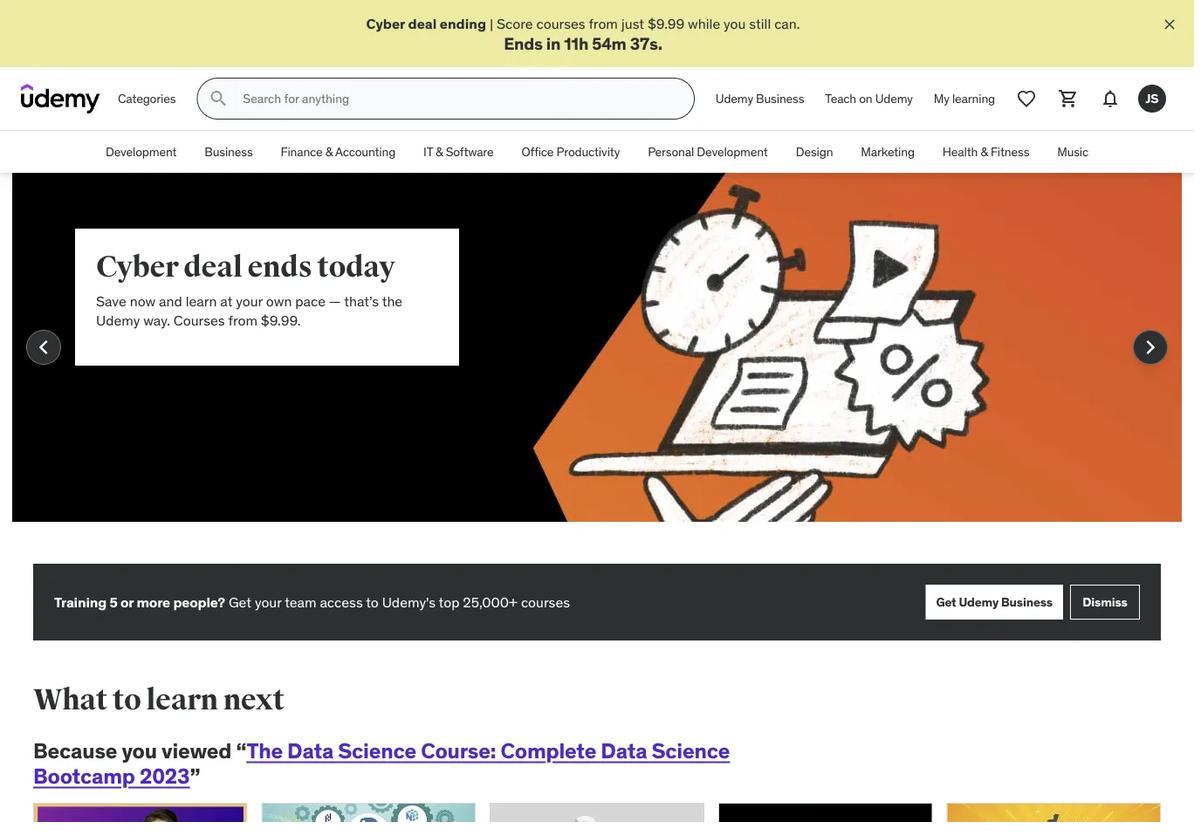 Task type: vqa. For each thing, say whether or not it's contained in the screenshot.
side
no



Task type: locate. For each thing, give the bounding box(es) containing it.
cyber up now
[[96, 249, 179, 285]]

your left team
[[255, 593, 282, 611]]

carousel element
[[12, 173, 1183, 564]]

business left dismiss
[[1002, 595, 1053, 610]]

1 vertical spatial learn
[[146, 682, 218, 719]]

courses right the '25,000+'
[[521, 593, 570, 611]]

while
[[688, 14, 721, 32]]

25,000+
[[463, 593, 518, 611]]

development down the udemy business link
[[697, 144, 768, 160]]

you inside cyber deal ending | score courses from just $9.99 while you still can. ends in 11h 54m 37s .
[[724, 14, 746, 32]]

cyber left ending
[[366, 14, 405, 32]]

learn up the courses
[[186, 292, 217, 310]]

development
[[106, 144, 177, 160], [697, 144, 768, 160]]

ends
[[248, 249, 312, 285]]

1 vertical spatial from
[[228, 312, 258, 330]]

science
[[338, 738, 417, 764], [652, 738, 730, 764]]

0 horizontal spatial you
[[122, 738, 157, 764]]

deal inside cyber deal ends today save now and learn at your own pace — that's the udemy way. courses from $9.99.
[[184, 249, 243, 285]]

& right it
[[436, 144, 443, 160]]

dismiss
[[1083, 595, 1128, 610]]

business left teach
[[756, 91, 805, 106]]

health
[[943, 144, 978, 160]]

0 vertical spatial from
[[589, 14, 618, 32]]

—
[[329, 292, 341, 310]]

1 horizontal spatial deal
[[408, 14, 437, 32]]

deal for ending
[[408, 14, 437, 32]]

at
[[220, 292, 233, 310]]

bootcamp
[[33, 763, 135, 790]]

from down at
[[228, 312, 258, 330]]

you
[[724, 14, 746, 32], [122, 738, 157, 764]]

your right at
[[236, 292, 263, 310]]

from
[[589, 14, 618, 32], [228, 312, 258, 330]]

3 & from the left
[[981, 144, 989, 160]]

0 horizontal spatial from
[[228, 312, 258, 330]]

can.
[[775, 14, 801, 32]]

learn
[[186, 292, 217, 310], [146, 682, 218, 719]]

& for fitness
[[981, 144, 989, 160]]

score
[[497, 14, 533, 32]]

& for software
[[436, 144, 443, 160]]

courses
[[174, 312, 225, 330]]

to up because you viewed "
[[112, 682, 141, 719]]

development down 'categories' dropdown button on the top
[[106, 144, 177, 160]]

0 horizontal spatial &
[[326, 144, 333, 160]]

my
[[934, 91, 950, 106]]

js
[[1146, 91, 1159, 106]]

training
[[54, 593, 107, 611]]

today
[[317, 249, 395, 285]]

2 & from the left
[[436, 144, 443, 160]]

1 data from the left
[[287, 738, 334, 764]]

on
[[860, 91, 873, 106]]

your
[[236, 292, 263, 310], [255, 593, 282, 611]]

0 horizontal spatial deal
[[184, 249, 243, 285]]

deal left ending
[[408, 14, 437, 32]]

business link
[[191, 131, 267, 173]]

& right health
[[981, 144, 989, 160]]

2 science from the left
[[652, 738, 730, 764]]

business down submit search image
[[205, 144, 253, 160]]

1 development from the left
[[106, 144, 177, 160]]

0 vertical spatial cyber
[[366, 14, 405, 32]]

udemy image
[[21, 84, 100, 114]]

1 vertical spatial business
[[205, 144, 253, 160]]

0 horizontal spatial development
[[106, 144, 177, 160]]

udemy inside cyber deal ends today save now and learn at your own pace — that's the udemy way. courses from $9.99.
[[96, 312, 140, 330]]

courses
[[537, 14, 586, 32], [521, 593, 570, 611]]

data
[[287, 738, 334, 764], [601, 738, 647, 764]]

learning
[[953, 91, 996, 106]]

course:
[[421, 738, 496, 764]]

1 vertical spatial courses
[[521, 593, 570, 611]]

from up 11h 54m 37s on the top
[[589, 14, 618, 32]]

1 horizontal spatial from
[[589, 14, 618, 32]]

deal up at
[[184, 249, 243, 285]]

0 horizontal spatial cyber
[[96, 249, 179, 285]]

0 vertical spatial deal
[[408, 14, 437, 32]]

Search for anything text field
[[240, 84, 673, 114]]

2 vertical spatial business
[[1002, 595, 1053, 610]]

0 horizontal spatial to
[[112, 682, 141, 719]]

data right the
[[287, 738, 334, 764]]

1 vertical spatial cyber
[[96, 249, 179, 285]]

|
[[490, 14, 494, 32]]

& right finance
[[326, 144, 333, 160]]

1 horizontal spatial to
[[366, 593, 379, 611]]

2 horizontal spatial business
[[1002, 595, 1053, 610]]

your inside cyber deal ends today save now and learn at your own pace — that's the udemy way. courses from $9.99.
[[236, 292, 263, 310]]

you down what to learn next
[[122, 738, 157, 764]]

it & software link
[[410, 131, 508, 173]]

that's
[[344, 292, 379, 310]]

from inside cyber deal ending | score courses from just $9.99 while you still can. ends in 11h 54m 37s .
[[589, 14, 618, 32]]

get
[[229, 593, 252, 611], [937, 595, 957, 610]]

cyber for ending
[[366, 14, 405, 32]]

marketing link
[[848, 131, 929, 173]]

the data science course: complete data science bootcamp 2023 link
[[33, 738, 730, 790]]

submit search image
[[208, 88, 229, 109]]

0 vertical spatial learn
[[186, 292, 217, 310]]

$9.99.
[[261, 312, 301, 330]]

0 horizontal spatial data
[[287, 738, 334, 764]]

0 vertical spatial your
[[236, 292, 263, 310]]

to
[[366, 593, 379, 611], [112, 682, 141, 719]]

1 horizontal spatial you
[[724, 14, 746, 32]]

next
[[223, 682, 284, 719]]

you left still
[[724, 14, 746, 32]]

1 vertical spatial your
[[255, 593, 282, 611]]

health & fitness
[[943, 144, 1030, 160]]

2 development from the left
[[697, 144, 768, 160]]

close image
[[1162, 16, 1179, 33]]

cyber inside cyber deal ending | score courses from just $9.99 while you still can. ends in 11h 54m 37s .
[[366, 14, 405, 32]]

finance & accounting
[[281, 144, 396, 160]]

1 vertical spatial you
[[122, 738, 157, 764]]

courses up in
[[537, 14, 586, 32]]

to right access
[[366, 593, 379, 611]]

my learning link
[[924, 78, 1006, 120]]

2 horizontal spatial &
[[981, 144, 989, 160]]

1 horizontal spatial business
[[756, 91, 805, 106]]

office
[[522, 144, 554, 160]]

own
[[266, 292, 292, 310]]

1 horizontal spatial &
[[436, 144, 443, 160]]

1 horizontal spatial cyber
[[366, 14, 405, 32]]

wishlist image
[[1017, 88, 1038, 109]]

because you viewed "
[[33, 738, 247, 764]]

1 science from the left
[[338, 738, 417, 764]]

deal inside cyber deal ending | score courses from just $9.99 while you still can. ends in 11h 54m 37s .
[[408, 14, 437, 32]]

0 vertical spatial you
[[724, 14, 746, 32]]

&
[[326, 144, 333, 160], [436, 144, 443, 160], [981, 144, 989, 160]]

0 vertical spatial courses
[[537, 14, 586, 32]]

get udemy business link
[[926, 585, 1064, 620]]

software
[[446, 144, 494, 160]]

1 horizontal spatial science
[[652, 738, 730, 764]]

cyber inside cyber deal ends today save now and learn at your own pace — that's the udemy way. courses from $9.99.
[[96, 249, 179, 285]]

0 horizontal spatial science
[[338, 738, 417, 764]]

udemy inside 'link'
[[959, 595, 999, 610]]

learn up the viewed
[[146, 682, 218, 719]]

1 vertical spatial deal
[[184, 249, 243, 285]]

in
[[547, 33, 561, 54]]

"
[[236, 738, 247, 764]]

the
[[247, 738, 283, 764]]

0 vertical spatial business
[[756, 91, 805, 106]]

1 horizontal spatial get
[[937, 595, 957, 610]]

people?
[[173, 593, 225, 611]]

still
[[750, 14, 771, 32]]

courses inside cyber deal ending | score courses from just $9.99 while you still can. ends in 11h 54m 37s .
[[537, 14, 586, 32]]

deal
[[408, 14, 437, 32], [184, 249, 243, 285]]

1 horizontal spatial data
[[601, 738, 647, 764]]

data right the 'complete'
[[601, 738, 647, 764]]

1 & from the left
[[326, 144, 333, 160]]

notifications image
[[1101, 88, 1121, 109]]

1 horizontal spatial development
[[697, 144, 768, 160]]



Task type: describe. For each thing, give the bounding box(es) containing it.
previous image
[[30, 334, 58, 362]]

js link
[[1132, 78, 1174, 120]]

$9.99
[[648, 14, 685, 32]]

dismiss button
[[1071, 585, 1141, 620]]

0 horizontal spatial business
[[205, 144, 253, 160]]

from inside cyber deal ends today save now and learn at your own pace — that's the udemy way. courses from $9.99.
[[228, 312, 258, 330]]

productivity
[[557, 144, 620, 160]]

it
[[424, 144, 433, 160]]

personal development
[[648, 144, 768, 160]]

the
[[382, 292, 403, 310]]

5
[[110, 593, 118, 611]]

finance & accounting link
[[267, 131, 410, 173]]

viewed
[[162, 738, 232, 764]]

.
[[658, 33, 663, 54]]

2 data from the left
[[601, 738, 647, 764]]

finance
[[281, 144, 323, 160]]

pace
[[295, 292, 326, 310]]

learn inside cyber deal ends today save now and learn at your own pace — that's the udemy way. courses from $9.99.
[[186, 292, 217, 310]]

music
[[1058, 144, 1089, 160]]

save
[[96, 292, 126, 310]]

design
[[796, 144, 834, 160]]

deal for ends
[[184, 249, 243, 285]]

just
[[622, 14, 645, 32]]

now
[[130, 292, 156, 310]]

"
[[190, 763, 200, 790]]

access
[[320, 593, 363, 611]]

music link
[[1044, 131, 1103, 173]]

teach on udemy link
[[815, 78, 924, 120]]

design link
[[782, 131, 848, 173]]

shopping cart with 0 items image
[[1059, 88, 1080, 109]]

personal development link
[[634, 131, 782, 173]]

my learning
[[934, 91, 996, 106]]

ending
[[440, 14, 486, 32]]

top
[[439, 593, 460, 611]]

office productivity
[[522, 144, 620, 160]]

business inside 'link'
[[1002, 595, 1053, 610]]

categories
[[118, 91, 176, 106]]

2023
[[140, 763, 190, 790]]

& for accounting
[[326, 144, 333, 160]]

next image
[[1137, 334, 1165, 362]]

what
[[33, 682, 107, 719]]

complete
[[501, 738, 597, 764]]

because
[[33, 738, 117, 764]]

get udemy business
[[937, 595, 1053, 610]]

the data science course: complete data science bootcamp 2023
[[33, 738, 730, 790]]

0 vertical spatial to
[[366, 593, 379, 611]]

get inside 'link'
[[937, 595, 957, 610]]

what to learn next
[[33, 682, 284, 719]]

and
[[159, 292, 182, 310]]

11h 54m 37s
[[564, 33, 658, 54]]

cyber deal ending | score courses from just $9.99 while you still can. ends in 11h 54m 37s .
[[366, 14, 801, 54]]

0 horizontal spatial get
[[229, 593, 252, 611]]

training 5 or more people? get your team access to udemy's top 25,000+ courses
[[54, 593, 570, 611]]

way.
[[143, 312, 170, 330]]

it & software
[[424, 144, 494, 160]]

health & fitness link
[[929, 131, 1044, 173]]

udemy's
[[382, 593, 436, 611]]

categories button
[[107, 78, 186, 120]]

udemy business link
[[706, 78, 815, 120]]

teach on udemy
[[826, 91, 913, 106]]

teach
[[826, 91, 857, 106]]

more
[[137, 593, 170, 611]]

udemy business
[[716, 91, 805, 106]]

cyber deal ends today save now and learn at your own pace — that's the udemy way. courses from $9.99.
[[96, 249, 403, 330]]

cyber for ends
[[96, 249, 179, 285]]

development link
[[92, 131, 191, 173]]

accounting
[[335, 144, 396, 160]]

or
[[120, 593, 134, 611]]

ends
[[504, 33, 543, 54]]

fitness
[[991, 144, 1030, 160]]

1 vertical spatial to
[[112, 682, 141, 719]]

marketing
[[861, 144, 915, 160]]

team
[[285, 593, 317, 611]]

personal
[[648, 144, 694, 160]]

office productivity link
[[508, 131, 634, 173]]



